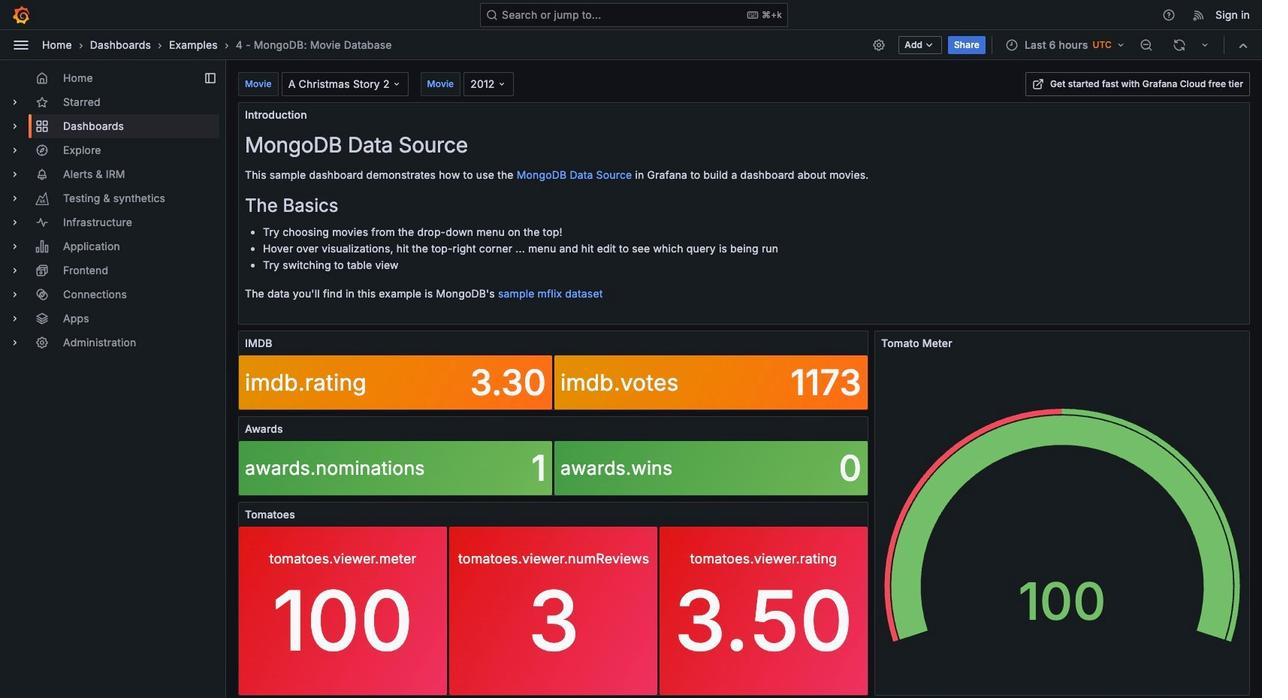 Task type: describe. For each thing, give the bounding box(es) containing it.
expand section apps image
[[9, 313, 21, 325]]

expand section administration image
[[9, 337, 21, 349]]

news image
[[1193, 8, 1206, 21]]

refresh dashboard image
[[1173, 38, 1186, 51]]

close menu image
[[12, 36, 30, 54]]

auto refresh turned off. choose refresh time interval image
[[1199, 39, 1211, 51]]

navigation element
[[0, 60, 225, 367]]

dashboard settings image
[[873, 38, 886, 51]]

zoom out time range image
[[1140, 38, 1153, 51]]

undock menu image
[[204, 72, 216, 84]]

expand section application image
[[9, 240, 21, 252]]

expand section testing & synthetics image
[[9, 192, 21, 204]]

expand section dashboards image
[[9, 120, 21, 132]]



Task type: vqa. For each thing, say whether or not it's contained in the screenshot.
Undock menu icon
yes



Task type: locate. For each thing, give the bounding box(es) containing it.
grafana image
[[12, 6, 30, 24]]

expand section frontend image
[[9, 264, 21, 277]]

expand section alerts & irm image
[[9, 168, 21, 180]]

expand section infrastructure image
[[9, 216, 21, 228]]

expand section explore image
[[9, 144, 21, 156]]

expand section connections image
[[9, 289, 21, 301]]

expand section starred image
[[9, 96, 21, 108]]

help image
[[1162, 8, 1176, 21]]



